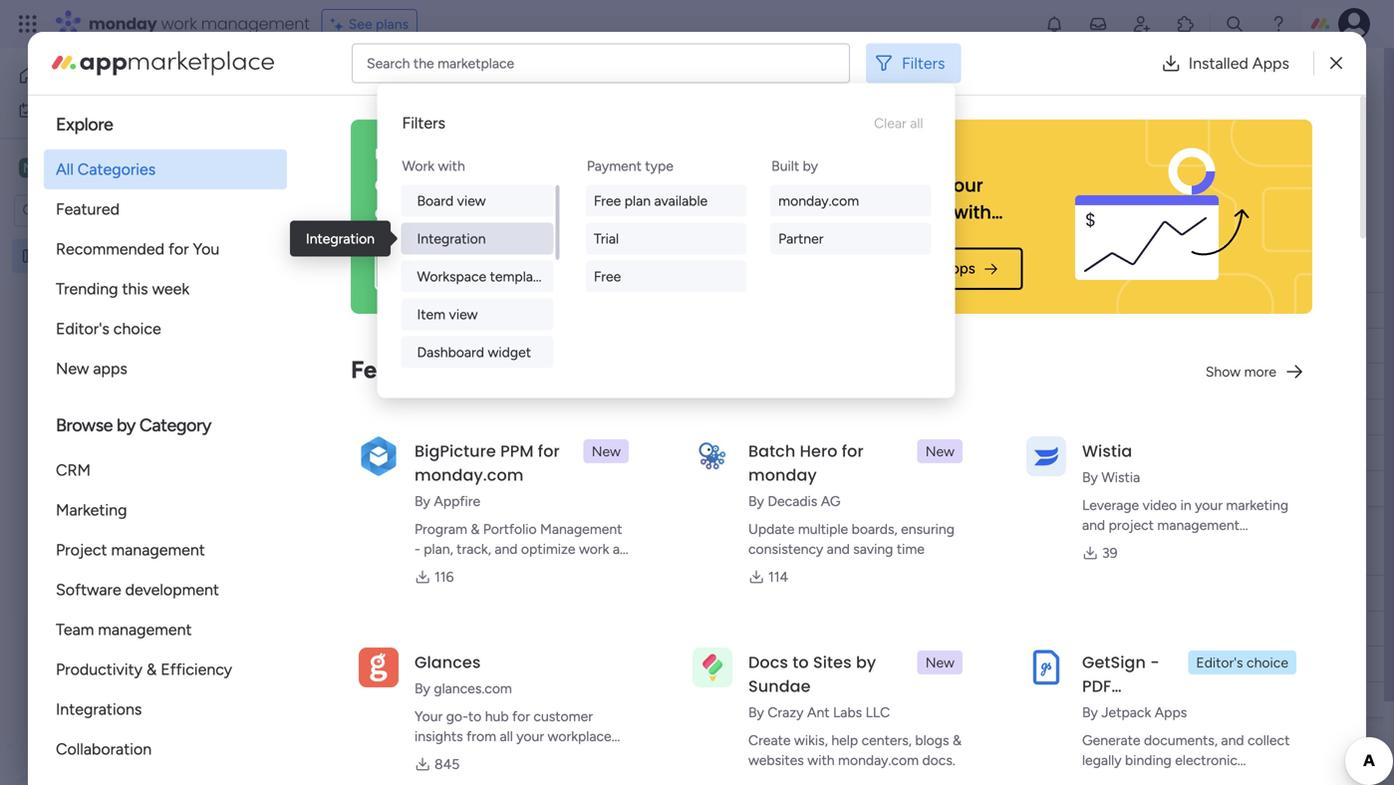 Task type: locate. For each thing, give the bounding box(es) containing it.
any inside program & portfolio management - plan, track, and optimize work at all levels in any agile or hybrid framework
[[484, 561, 506, 578]]

1 vertical spatial quarter
[[388, 542, 456, 568]]

hero
[[800, 440, 838, 463]]

First Client field
[[298, 67, 433, 100]]

apps down confidence
[[944, 260, 976, 278]]

by right browse
[[117, 415, 136, 436]]

1 vertical spatial project
[[497, 302, 543, 319]]

apps inside installed apps button
[[1253, 54, 1290, 73]]

1 horizontal spatial by
[[803, 158, 819, 174]]

featured
[[56, 200, 120, 219], [351, 355, 448, 384]]

first client up manage
[[303, 67, 428, 100]]

1 horizontal spatial for
[[538, 440, 560, 463]]

activity
[[1122, 75, 1171, 92]]

monday.com
[[779, 192, 860, 209], [415, 464, 524, 487], [839, 752, 919, 769]]

explore for control your finances with confidence
[[890, 260, 940, 278]]

1 vertical spatial first
[[47, 248, 74, 265]]

free left plan
[[594, 192, 622, 209]]

0 vertical spatial project
[[849, 107, 894, 124]]

app logo image for by crazy ant labs llc
[[693, 648, 733, 688]]

integrations
[[56, 700, 142, 719]]

show board description image
[[442, 74, 466, 94]]

0 horizontal spatial project
[[56, 541, 107, 560]]

monday down batch
[[749, 464, 817, 487]]

editor's up documents,
[[1197, 655, 1244, 672]]

0 vertical spatial client
[[358, 67, 428, 100]]

0 vertical spatial apps
[[1253, 54, 1290, 73]]

by right built
[[803, 158, 819, 174]]

0 horizontal spatial first
[[47, 248, 74, 265]]

by left crazy
[[749, 704, 765, 721]]

0 vertical spatial &
[[471, 521, 480, 538]]

create inside create a culture of excellence
[[375, 173, 437, 198]]

quarter inside field
[[388, 542, 456, 568]]

first client up 'trending'
[[47, 248, 115, 265]]

Owner field
[[720, 583, 772, 605]]

first up manage
[[303, 67, 352, 100]]

your inside leverage video in your marketing and project management workflows.
[[1196, 497, 1223, 514]]

your right control
[[943, 173, 984, 198]]

by for built
[[803, 158, 819, 174]]

of right track in the top right of the page
[[759, 107, 772, 124]]

saving
[[854, 541, 894, 558]]

apps up invite
[[1253, 54, 1290, 73]]

free inside free button
[[594, 268, 622, 285]]

for inside batch hero for monday
[[842, 440, 864, 463]]

0 horizontal spatial monday
[[89, 12, 157, 35]]

search the marketplace
[[367, 55, 515, 72]]

integration
[[306, 230, 375, 247], [417, 230, 486, 247]]

explore apps up item
[[393, 260, 479, 278]]

new down main table button
[[310, 196, 339, 213]]

create for create a culture of excellence
[[375, 173, 437, 198]]

app logo image for by decadis ag
[[693, 436, 733, 476]]

by up the update
[[749, 493, 765, 510]]

collect
[[1248, 732, 1291, 749]]

sort button
[[727, 188, 797, 220]]

your inside the control your finances with confidence
[[943, 173, 984, 198]]

option
[[0, 238, 254, 242]]

1 vertical spatial monday.com
[[415, 464, 524, 487]]

invite
[[1253, 75, 1288, 92]]

0 vertical spatial first client
[[303, 67, 428, 100]]

2 horizontal spatial project
[[497, 302, 543, 319]]

1 vertical spatial any
[[484, 561, 506, 578]]

first client list box
[[0, 235, 254, 542]]

main inside button
[[333, 143, 363, 160]]

main left "table"
[[333, 143, 363, 160]]

create
[[375, 173, 437, 198], [749, 732, 791, 749]]

glances by glances.com
[[415, 652, 512, 697]]

apps marketplace image
[[52, 51, 274, 75]]

payment type
[[587, 158, 674, 174]]

view inside button
[[449, 306, 478, 323]]

free for free
[[594, 268, 622, 285]]

1 horizontal spatial your
[[943, 173, 984, 198]]

and inside update multiple boards, ensuring consistency and saving time
[[827, 541, 850, 558]]

of inside create a culture of excellence
[[375, 200, 392, 225]]

0 vertical spatial work
[[161, 12, 197, 35]]

plan
[[625, 192, 651, 209]]

my
[[44, 102, 63, 119]]

featured down voyager
[[351, 355, 448, 384]]

work down management at the left bottom of page
[[579, 541, 610, 558]]

choice down this
[[113, 320, 161, 339]]

monday.com up partner
[[779, 192, 860, 209]]

1 horizontal spatial work
[[161, 12, 197, 35]]

0 vertical spatial editor's choice
[[56, 320, 161, 339]]

any down first client 'field'
[[358, 107, 380, 124]]

by right sites
[[856, 652, 877, 674]]

time
[[897, 541, 925, 558]]

efficiency
[[161, 661, 232, 680]]

& inside program & portfolio management - plan, track, and optimize work at all levels in any agile or hybrid framework
[[471, 521, 480, 538]]

for right hero
[[842, 440, 864, 463]]

monday.com inside 'bigpicture ppm for monday.com'
[[415, 464, 524, 487]]

free button
[[586, 261, 747, 293]]

Search in workspace field
[[42, 199, 167, 222]]

1 horizontal spatial explore apps
[[890, 260, 976, 278]]

with
[[438, 158, 465, 174], [954, 200, 992, 225], [808, 752, 835, 769]]

for right ppm
[[538, 440, 560, 463]]

apps image
[[1177, 14, 1197, 34]]

by inside docs to sites by sundae
[[856, 652, 877, 674]]

in down track,
[[470, 561, 481, 578]]

1 vertical spatial see
[[909, 106, 933, 123]]

0 horizontal spatial see
[[349, 15, 373, 32]]

filter button
[[627, 188, 721, 220]]

project for project
[[497, 302, 543, 319]]

create up the websites
[[749, 732, 791, 749]]

built by
[[772, 158, 819, 174]]

0 horizontal spatial explore
[[56, 114, 113, 135]]

browse
[[56, 415, 113, 436]]

program
[[415, 521, 468, 538]]

integration button
[[401, 223, 554, 255]]

priority
[[1116, 302, 1161, 319]]

2 vertical spatial by
[[856, 652, 877, 674]]

work right my
[[66, 102, 97, 119]]

and down portfolio
[[495, 541, 518, 558]]

with up confidence
[[954, 200, 992, 225]]

explore up item
[[393, 260, 443, 278]]

0 horizontal spatial choice
[[113, 320, 161, 339]]

1 vertical spatial view
[[449, 306, 478, 323]]

app logo image
[[693, 436, 733, 476], [359, 436, 399, 476], [1027, 436, 1067, 476], [359, 648, 399, 688], [693, 648, 733, 688], [1027, 648, 1067, 688]]

for left you
[[168, 240, 189, 259]]

2 horizontal spatial explore
[[890, 260, 940, 278]]

1 vertical spatial create
[[749, 732, 791, 749]]

2 horizontal spatial with
[[954, 200, 992, 225]]

0 vertical spatial free
[[594, 192, 622, 209]]

1 horizontal spatial choice
[[1247, 655, 1289, 672]]

0 vertical spatial quarter
[[384, 259, 452, 285]]

meeting notes
[[1236, 375, 1320, 391]]

integration down new project
[[306, 230, 375, 247]]

and down multiple
[[827, 541, 850, 558]]

1 vertical spatial first client
[[47, 248, 115, 265]]

arrow down image
[[697, 192, 721, 216]]

choice up collect
[[1247, 655, 1289, 672]]

& right blogs
[[953, 732, 962, 749]]

work inside program & portfolio management - plan, track, and optimize work at all levels in any agile or hybrid framework
[[579, 541, 610, 558]]

payment
[[587, 158, 642, 174]]

free plan available button
[[586, 185, 747, 217]]

marketplace
[[438, 55, 515, 72]]

new up management at the left bottom of page
[[592, 443, 621, 460]]

0 horizontal spatial all
[[415, 561, 428, 578]]

monday up home button
[[89, 12, 157, 35]]

apps for confidence
[[944, 260, 976, 278]]

& left efficiency
[[147, 661, 157, 680]]

main workspace
[[46, 159, 164, 177]]

2 vertical spatial project
[[56, 541, 107, 560]]

dashboard
[[417, 344, 485, 361]]

on
[[876, 409, 891, 426]]

type
[[384, 107, 412, 124], [645, 158, 674, 174]]

plan,
[[424, 541, 453, 558]]

0 vertical spatial see
[[349, 15, 373, 32]]

for for bigpicture ppm for monday.com
[[538, 440, 560, 463]]

kepler
[[377, 374, 417, 391]]

project inside button
[[343, 196, 388, 213]]

1 vertical spatial monday
[[749, 464, 817, 487]]

0 vertical spatial monday
[[89, 12, 157, 35]]

project up the software
[[56, 541, 107, 560]]

monday.com inside button
[[779, 192, 860, 209]]

all
[[911, 115, 924, 132], [415, 561, 428, 578]]

type up "free plan available" button
[[645, 158, 674, 174]]

free
[[594, 192, 622, 209], [594, 268, 622, 285]]

by
[[1083, 469, 1099, 486], [415, 493, 431, 510], [749, 493, 765, 510], [415, 681, 431, 697], [749, 704, 765, 721], [1083, 704, 1099, 721]]

integration down excellence
[[417, 230, 486, 247]]

by up leverage
[[1083, 469, 1099, 486]]

centers,
[[862, 732, 912, 749]]

documents,
[[1145, 732, 1218, 749]]

2 explore apps from the left
[[890, 260, 976, 278]]

appfire
[[434, 493, 481, 510]]

1 horizontal spatial project
[[1109, 517, 1155, 534]]

& up track,
[[471, 521, 480, 538]]

0 horizontal spatial by
[[117, 415, 136, 436]]

0 horizontal spatial of
[[375, 200, 392, 225]]

first inside list box
[[47, 248, 74, 265]]

of left board
[[375, 200, 392, 225]]

create down 'hr'
[[375, 173, 437, 198]]

0 vertical spatial your
[[817, 107, 845, 124]]

free plan available
[[594, 192, 708, 209]]

monday inside batch hero for monday
[[749, 464, 817, 487]]

board
[[417, 192, 454, 209]]

0 horizontal spatial banner logo image
[[533, 120, 792, 314]]

explore apps down confidence
[[890, 260, 976, 278]]

2 horizontal spatial of
[[759, 107, 772, 124]]

2 horizontal spatial your
[[1196, 497, 1223, 514]]

1 horizontal spatial see
[[909, 106, 933, 123]]

view inside button
[[457, 192, 486, 209]]

1 horizontal spatial project
[[343, 196, 388, 213]]

main table
[[333, 143, 399, 160]]

apps up documents,
[[1155, 704, 1188, 721]]

1 horizontal spatial type
[[645, 158, 674, 174]]

with right work
[[438, 158, 465, 174]]

2 free from the top
[[594, 268, 622, 285]]

filters up work
[[402, 114, 446, 133]]

workspace template button
[[401, 261, 554, 293]]

Search field
[[463, 190, 523, 218]]

monday.com inside create wikis, help centers, blogs & websites with monday.com docs.
[[839, 752, 919, 769]]

free inside "free plan available" button
[[594, 192, 622, 209]]

0 vertical spatial in
[[1181, 497, 1192, 514]]

built
[[772, 158, 800, 174]]

0 vertical spatial editor's
[[56, 320, 110, 339]]

by up program
[[415, 493, 431, 510]]

2 horizontal spatial for
[[842, 440, 864, 463]]

any down track,
[[484, 561, 506, 578]]

explore apps
[[393, 260, 479, 278], [890, 260, 976, 278]]

1 banner logo image from the left
[[533, 120, 792, 314]]

main right workspace icon
[[46, 159, 81, 177]]

client up 'trending'
[[78, 248, 115, 265]]

in right video
[[1181, 497, 1192, 514]]

of for culture
[[375, 200, 392, 225]]

1 explore apps from the left
[[393, 260, 479, 278]]

1 vertical spatial editor's
[[1197, 655, 1244, 672]]

1 horizontal spatial all
[[911, 115, 924, 132]]

work up apps marketplace image
[[161, 12, 197, 35]]

help image
[[1269, 14, 1289, 34]]

0 vertical spatial any
[[358, 107, 380, 124]]

new up ensuring
[[926, 443, 955, 460]]

explore down confidence
[[890, 260, 940, 278]]

monday.com down centers,
[[839, 752, 919, 769]]

first right public board image
[[47, 248, 74, 265]]

management inside leverage video in your marketing and project management workflows.
[[1158, 517, 1240, 534]]

project for project management
[[56, 541, 107, 560]]

2 horizontal spatial apps
[[944, 260, 976, 278]]

0 horizontal spatial explore apps
[[393, 260, 479, 278]]

generate documents, and collect legally binding electronic signatures effortlessly from yo
[[1083, 732, 1291, 786]]

project down template on the left
[[497, 302, 543, 319]]

workspace
[[417, 268, 487, 285]]

and inside program & portfolio management - plan, track, and optimize work at all levels in any agile or hybrid framework
[[495, 541, 518, 558]]

see more link
[[907, 105, 971, 125]]

1 horizontal spatial with
[[808, 752, 835, 769]]

Notes field
[[1254, 300, 1302, 322]]

plans
[[376, 15, 409, 32]]

editor's choice up collect
[[1197, 655, 1289, 672]]

2 integration from the left
[[417, 230, 486, 247]]

1 vertical spatial with
[[954, 200, 992, 225]]

project left stands. on the top right of page
[[849, 107, 894, 124]]

ag
[[821, 493, 841, 510]]

2 banner logo image from the left
[[1030, 120, 1289, 314]]

decadis
[[768, 493, 818, 510]]

1 horizontal spatial explore
[[393, 260, 443, 278]]

free down trial
[[594, 268, 622, 285]]

editor's down 'trending'
[[56, 320, 110, 339]]

apps up browse by category
[[93, 359, 128, 378]]

browse by category
[[56, 415, 211, 436]]

assign
[[484, 107, 526, 124]]

1 vertical spatial editor's choice
[[1197, 655, 1289, 672]]

1 horizontal spatial apps
[[1253, 54, 1290, 73]]

0 vertical spatial monday.com
[[779, 192, 860, 209]]

1 horizontal spatial first
[[303, 67, 352, 100]]

notes
[[1287, 375, 1320, 391]]

apps down the integration button
[[447, 260, 479, 278]]

filters inside dropdown button
[[902, 54, 946, 73]]

see plans
[[349, 15, 409, 32]]

software development
[[56, 581, 219, 600]]

2 horizontal spatial work
[[579, 541, 610, 558]]

0 horizontal spatial create
[[375, 173, 437, 198]]

0 horizontal spatial apps
[[1155, 704, 1188, 721]]

your right where
[[817, 107, 845, 124]]

with inside the control your finances with confidence
[[954, 200, 992, 225]]

see inside button
[[349, 15, 373, 32]]

where
[[775, 107, 814, 124]]

1 vertical spatial choice
[[1247, 655, 1289, 672]]

date
[[999, 302, 1027, 319]]

see more
[[909, 106, 969, 123]]

new for batch hero for monday
[[926, 443, 955, 460]]

your left marketing
[[1196, 497, 1223, 514]]

work inside button
[[66, 102, 97, 119]]

owner
[[725, 585, 767, 602]]

glances
[[415, 652, 481, 674]]

1 horizontal spatial &
[[471, 521, 480, 538]]

client down plans
[[358, 67, 428, 100]]

by up generate
[[1083, 704, 1099, 721]]

quarter inside field
[[384, 259, 452, 285]]

/
[[1292, 75, 1297, 92]]

project.
[[432, 107, 481, 124]]

0 vertical spatial project
[[343, 196, 388, 213]]

& inside create wikis, help centers, blogs & websites with monday.com docs.
[[953, 732, 962, 749]]

create inside create wikis, help centers, blogs & websites with monday.com docs.
[[749, 732, 791, 749]]

main table button
[[302, 136, 414, 168]]

leverage video in your marketing and project management workflows.
[[1083, 497, 1289, 554]]

project down main table
[[343, 196, 388, 213]]

workflows.
[[1083, 537, 1150, 554]]

1 horizontal spatial client
[[358, 67, 428, 100]]

filters up stands. on the top right of page
[[902, 54, 946, 73]]

featured down workspace selection element
[[56, 200, 120, 219]]

dapulse x slim image
[[1331, 51, 1343, 75]]

0 vertical spatial filters
[[902, 54, 946, 73]]

0 vertical spatial with
[[438, 158, 465, 174]]

set
[[581, 107, 601, 124]]

this
[[122, 280, 148, 299]]

1 vertical spatial in
[[470, 561, 481, 578]]

2 vertical spatial work
[[579, 541, 610, 558]]

team management
[[56, 621, 192, 640]]

by inside wistia by wistia
[[1083, 469, 1099, 486]]

type up "table"
[[384, 107, 412, 124]]

1 horizontal spatial integration
[[417, 230, 486, 247]]

at
[[613, 541, 625, 558]]

0 horizontal spatial &
[[147, 661, 157, 680]]

see plans button
[[322, 9, 418, 39]]

and down leverage
[[1083, 517, 1106, 534]]

binding
[[1126, 752, 1172, 769]]

1 free from the top
[[594, 192, 622, 209]]

working on it
[[821, 409, 903, 426]]

explore up workspace selection element
[[56, 114, 113, 135]]

choice
[[113, 320, 161, 339], [1247, 655, 1289, 672]]

main for main workspace
[[46, 159, 81, 177]]

by for update multiple boards, ensuring consistency and saving time
[[749, 493, 765, 510]]

0 horizontal spatial work
[[66, 102, 97, 119]]

2 horizontal spatial &
[[953, 732, 962, 749]]

2 vertical spatial with
[[808, 752, 835, 769]]

and up electronic on the bottom right
[[1222, 732, 1245, 749]]

main inside workspace selection element
[[46, 159, 81, 177]]

project up workflows.
[[1109, 517, 1155, 534]]

project management
[[56, 541, 205, 560]]

editor's choice down trending this week
[[56, 320, 161, 339]]

banner logo image
[[533, 120, 792, 314], [1030, 120, 1289, 314]]

of left "project."
[[416, 107, 429, 124]]

new up blogs
[[926, 655, 955, 672]]

explore for create a culture of excellence
[[393, 260, 443, 278]]

person
[[566, 196, 609, 213]]

ppm
[[501, 440, 534, 463]]

1 integration from the left
[[306, 230, 375, 247]]

you
[[193, 240, 220, 259]]

with down wikis,
[[808, 752, 835, 769]]

framework
[[415, 581, 481, 598]]

more
[[1245, 363, 1277, 380]]

view for board view
[[457, 192, 486, 209]]

ant
[[808, 704, 830, 721]]

0 horizontal spatial main
[[46, 159, 81, 177]]

0 vertical spatial all
[[911, 115, 924, 132]]

your
[[817, 107, 845, 124], [943, 173, 984, 198], [1196, 497, 1223, 514]]

quarter for next quarter
[[388, 542, 456, 568]]

for inside 'bigpicture ppm for monday.com'
[[538, 440, 560, 463]]

monday.com down bigpicture
[[415, 464, 524, 487]]

1 vertical spatial your
[[943, 173, 984, 198]]

a
[[441, 173, 453, 198]]

view for item view
[[449, 306, 478, 323]]

0 horizontal spatial client
[[78, 248, 115, 265]]

by down glances
[[415, 681, 431, 697]]

leverage
[[1083, 497, 1140, 514]]

work
[[161, 12, 197, 35], [66, 102, 97, 119], [579, 541, 610, 558]]



Task type: vqa. For each thing, say whether or not it's contained in the screenshot.
Collapse
no



Task type: describe. For each thing, give the bounding box(es) containing it.
0 horizontal spatial editor's choice
[[56, 320, 161, 339]]

docs.
[[923, 752, 956, 769]]

show more button
[[1198, 356, 1313, 388]]

0 horizontal spatial project
[[849, 107, 894, 124]]

1 horizontal spatial editor's
[[1197, 655, 1244, 672]]

filter
[[658, 196, 690, 213]]

due
[[970, 302, 995, 319]]

0 horizontal spatial apps
[[93, 359, 128, 378]]

search
[[367, 55, 410, 72]]

hr
[[375, 146, 394, 163]]

845
[[435, 756, 460, 773]]

multiple
[[799, 521, 849, 538]]

trending this week
[[56, 280, 190, 299]]

optimize
[[521, 541, 576, 558]]

sites
[[814, 652, 852, 674]]

0 horizontal spatial type
[[384, 107, 412, 124]]

lottie animation element
[[0, 584, 254, 786]]

create wikis, help centers, blogs & websites with monday.com docs.
[[749, 732, 962, 769]]

productivity & efficiency
[[56, 661, 232, 680]]

item
[[417, 306, 446, 323]]

noah lott image
[[1339, 8, 1371, 40]]

first client inside list box
[[47, 248, 115, 265]]

boards,
[[852, 521, 898, 538]]

0 horizontal spatial featured
[[56, 200, 120, 219]]

notifications image
[[1045, 14, 1065, 34]]

bigpicture
[[415, 440, 496, 463]]

wistia by wistia
[[1083, 440, 1141, 486]]

and left keep
[[664, 107, 687, 124]]

new for bigpicture ppm for monday.com
[[592, 443, 621, 460]]

& for productivity
[[147, 661, 157, 680]]

39
[[1103, 545, 1118, 562]]

working
[[821, 409, 872, 426]]

banner logo image for create a culture of excellence
[[533, 120, 792, 314]]

help
[[1243, 735, 1278, 755]]

partner
[[779, 230, 824, 247]]

1 horizontal spatial first client
[[303, 67, 428, 100]]

trial
[[594, 230, 619, 247]]

finances
[[872, 200, 950, 225]]

search everything image
[[1225, 14, 1245, 34]]

see for see plans
[[349, 15, 373, 32]]

autopilot image
[[1210, 138, 1227, 163]]

workspace template
[[417, 268, 546, 285]]

glances.com
[[434, 681, 512, 697]]

1 vertical spatial type
[[645, 158, 674, 174]]

my work button
[[12, 94, 214, 126]]

trial button
[[586, 223, 747, 255]]

by inside glances by glances.com
[[415, 681, 431, 697]]

app logo image for by glances.com
[[359, 648, 399, 688]]

signatures
[[1083, 772, 1148, 786]]

0 horizontal spatial editor's
[[56, 320, 110, 339]]

manage any type of project. assign owners, set timelines and keep track of where your project stands.
[[305, 107, 942, 124]]

by for program & portfolio management - plan, track, and optimize work at all levels in any agile or hybrid framework
[[415, 493, 431, 510]]

next
[[343, 542, 383, 568]]

app logo image for by wistia
[[1027, 436, 1067, 476]]

new up browse
[[56, 359, 89, 378]]

monday work management
[[89, 12, 310, 35]]

apps for excellence
[[447, 260, 479, 278]]

explore apps for confidence
[[890, 260, 976, 278]]

ensuring
[[902, 521, 955, 538]]

project inside leverage video in your marketing and project management workflows.
[[1109, 517, 1155, 534]]

item view
[[417, 306, 478, 323]]

notes
[[1259, 302, 1297, 319]]

next quarter
[[343, 542, 456, 568]]

marketing
[[56, 501, 127, 520]]

see for see more
[[909, 106, 933, 123]]

invite / 1 button
[[1216, 68, 1315, 100]]

control your finances with confidence
[[872, 173, 992, 252]]

in inside program & portfolio management - plan, track, and optimize work at all levels in any agile or hybrid framework
[[470, 561, 481, 578]]

to
[[793, 652, 809, 674]]

new for docs to sites by sundae
[[926, 655, 955, 672]]

This quarter field
[[338, 259, 457, 285]]

portfolio
[[483, 521, 537, 538]]

update
[[749, 521, 795, 538]]

workspace image
[[19, 157, 39, 179]]

workspace selection element
[[19, 156, 167, 182]]

by for create wikis, help centers, blogs & websites with monday.com docs.
[[749, 704, 765, 721]]

in inside leverage video in your marketing and project management workflows.
[[1181, 497, 1192, 514]]

integration inside button
[[417, 230, 486, 247]]

activity button
[[1114, 68, 1208, 100]]

effortlessly
[[1151, 772, 1221, 786]]

new inside button
[[310, 196, 339, 213]]

batch
[[749, 440, 796, 463]]

it
[[895, 409, 903, 426]]

program & portfolio management - plan, track, and optimize work at all levels in any agile or hybrid framework
[[415, 521, 625, 598]]

all inside program & portfolio management - plan, track, and optimize work at all levels in any agile or hybrid framework
[[415, 561, 428, 578]]

explore apps for excellence
[[393, 260, 479, 278]]

free for free plan available
[[594, 192, 622, 209]]

create for create wikis, help centers, blogs & websites with monday.com docs.
[[749, 732, 791, 749]]

new apps
[[56, 359, 128, 378]]

installed apps
[[1189, 54, 1290, 73]]

quarter for this quarter
[[384, 259, 452, 285]]

Due date field
[[965, 300, 1032, 322]]

with inside create wikis, help centers, blogs & websites with monday.com docs.
[[808, 752, 835, 769]]

meeting
[[1236, 375, 1284, 391]]

dashboard widget
[[417, 344, 531, 361]]

partner button
[[771, 223, 932, 255]]

llc
[[866, 704, 891, 721]]

client inside list box
[[78, 248, 115, 265]]

Priority field
[[1111, 300, 1166, 322]]

productivity
[[56, 661, 143, 680]]

help
[[832, 732, 859, 749]]

app logo image for by jetpack apps
[[1027, 648, 1067, 688]]

work for monday
[[161, 12, 197, 35]]

0 horizontal spatial filters
[[402, 114, 446, 133]]

owners,
[[529, 107, 578, 124]]

0 vertical spatial first
[[303, 67, 352, 100]]

all inside button
[[911, 115, 924, 132]]

sort
[[759, 196, 785, 213]]

show more
[[1206, 363, 1277, 380]]

v2 search image
[[449, 193, 463, 216]]

template
[[490, 268, 546, 285]]

0 horizontal spatial for
[[168, 240, 189, 259]]

0 vertical spatial choice
[[113, 320, 161, 339]]

main for main table
[[333, 143, 363, 160]]

inbox image
[[1089, 14, 1109, 34]]

management
[[540, 521, 623, 538]]

team
[[56, 621, 94, 640]]

agile
[[510, 561, 539, 578]]

by crazy ant labs llc
[[749, 704, 891, 721]]

development
[[125, 581, 219, 600]]

invite members image
[[1133, 14, 1153, 34]]

114
[[769, 569, 789, 586]]

bigpicture ppm for monday.com
[[415, 440, 560, 487]]

by for generate documents, and collect legally binding electronic signatures effortlessly from yo
[[1083, 704, 1099, 721]]

for for batch hero for monday
[[842, 440, 864, 463]]

control
[[872, 173, 939, 198]]

track
[[724, 107, 755, 124]]

& for program
[[471, 521, 480, 538]]

and inside generate documents, and collect legally binding electronic signatures effortlessly from yo
[[1222, 732, 1245, 749]]

1 vertical spatial wistia
[[1102, 469, 1141, 486]]

0 horizontal spatial any
[[358, 107, 380, 124]]

1 horizontal spatial editor's choice
[[1197, 655, 1289, 672]]

filters button
[[866, 43, 962, 83]]

column information image
[[1041, 303, 1057, 319]]

banner logo image for control your finances with confidence
[[1030, 120, 1289, 314]]

lottie animation image
[[0, 584, 254, 786]]

websites
[[749, 752, 804, 769]]

jetpack
[[1102, 704, 1152, 721]]

by for browse
[[117, 415, 136, 436]]

excellence
[[397, 200, 493, 225]]

more
[[937, 106, 969, 123]]

video
[[1143, 497, 1178, 514]]

consistency
[[749, 541, 824, 558]]

add to favorites image
[[476, 73, 496, 93]]

0 vertical spatial wistia
[[1083, 440, 1133, 463]]

of for type
[[416, 107, 429, 124]]

select product image
[[18, 14, 38, 34]]

0 horizontal spatial with
[[438, 158, 465, 174]]

Next quarter field
[[338, 542, 461, 568]]

public board image
[[21, 247, 40, 266]]

1 vertical spatial apps
[[1155, 704, 1188, 721]]

stands.
[[897, 107, 942, 124]]

1 horizontal spatial featured
[[351, 355, 448, 384]]

0 horizontal spatial your
[[817, 107, 845, 124]]

and inside leverage video in your marketing and project management workflows.
[[1083, 517, 1106, 534]]

app logo image for by appfire
[[359, 436, 399, 476]]

work for my
[[66, 102, 97, 119]]

create a culture of excellence
[[375, 173, 522, 225]]

levels
[[431, 561, 466, 578]]



